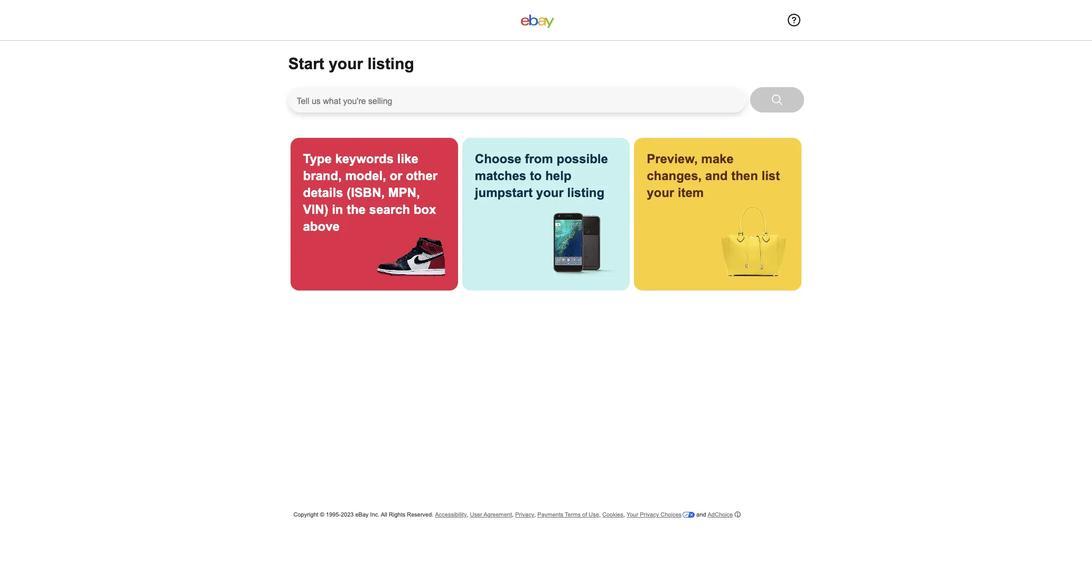 Task type: locate. For each thing, give the bounding box(es) containing it.
1 horizontal spatial privacy
[[640, 512, 659, 518]]

accessibility
[[435, 512, 467, 518]]

privacy
[[516, 512, 535, 518], [640, 512, 659, 518]]

other
[[406, 169, 438, 183]]

your down changes,
[[647, 186, 675, 200]]

from
[[525, 152, 554, 166]]

copyright
[[294, 512, 319, 518]]

preview,
[[647, 152, 698, 166]]

all
[[381, 512, 388, 518]]

1 horizontal spatial listing
[[568, 186, 605, 200]]

choose from possible matches to help jumpstart your listing
[[475, 152, 609, 200]]

and
[[706, 169, 728, 183], [697, 512, 707, 518]]

your down help
[[537, 186, 564, 200]]

image2 image
[[547, 203, 618, 277]]

cookies link
[[603, 512, 624, 518]]

your privacy choices link
[[627, 512, 695, 518]]

0 vertical spatial listing
[[368, 55, 414, 72]]

privacy left payments
[[516, 512, 535, 518]]

privacy link
[[516, 512, 535, 518]]

mpn,
[[389, 186, 420, 200]]

ebay
[[356, 512, 369, 518]]

matches
[[475, 169, 527, 183]]

1 , from the left
[[467, 512, 469, 518]]

0 horizontal spatial privacy
[[516, 512, 535, 518]]

your
[[329, 55, 363, 72], [537, 186, 564, 200], [647, 186, 675, 200]]

accessibility link
[[435, 512, 467, 518]]

1 vertical spatial listing
[[568, 186, 605, 200]]

0 vertical spatial and
[[706, 169, 728, 183]]

, left cookies
[[600, 512, 601, 518]]

, left privacy link
[[512, 512, 514, 518]]

1 horizontal spatial your
[[537, 186, 564, 200]]

like
[[397, 152, 419, 166]]

,
[[467, 512, 469, 518], [512, 512, 514, 518], [535, 512, 536, 518], [600, 512, 601, 518], [624, 512, 625, 518]]

Tell us what you're selling text field
[[288, 87, 746, 113]]

agreement
[[484, 512, 512, 518]]

use
[[589, 512, 600, 518]]

listing
[[368, 55, 414, 72], [568, 186, 605, 200]]

vin)
[[303, 203, 329, 217]]

image1 image
[[375, 235, 446, 277]]

start your listing
[[288, 55, 414, 72]]

help
[[546, 169, 572, 183]]

privacy right 'your'
[[640, 512, 659, 518]]

adchoice link
[[708, 511, 741, 519]]

keywords
[[335, 152, 394, 166]]

1 privacy from the left
[[516, 512, 535, 518]]

type keywords like brand, model, or other details (isbn, mpn, vin) in the search box above
[[303, 152, 438, 234]]

model,
[[346, 169, 386, 183]]

your right start
[[329, 55, 363, 72]]

©
[[320, 512, 325, 518]]

2 horizontal spatial your
[[647, 186, 675, 200]]

your inside choose from possible matches to help jumpstart your listing
[[537, 186, 564, 200]]

make
[[702, 152, 734, 166]]

, left the user
[[467, 512, 469, 518]]

, left 'your'
[[624, 512, 625, 518]]

and left adchoice
[[697, 512, 707, 518]]

list
[[762, 169, 781, 183]]

, left payments
[[535, 512, 536, 518]]

jumpstart
[[475, 186, 533, 200]]

adchoice
[[708, 512, 733, 518]]

and down the make
[[706, 169, 728, 183]]

box
[[414, 203, 437, 217]]



Task type: vqa. For each thing, say whether or not it's contained in the screenshot.
2nd bids from the top
no



Task type: describe. For each thing, give the bounding box(es) containing it.
1 vertical spatial and
[[697, 512, 707, 518]]

and adchoice
[[695, 512, 733, 518]]

copyright © 1995-2023 ebay inc. all rights reserved. accessibility , user agreement , privacy , payments terms of use , cookies , your privacy choices
[[294, 512, 682, 518]]

choices
[[661, 512, 682, 518]]

(isbn,
[[347, 186, 385, 200]]

type
[[303, 152, 332, 166]]

inc.
[[370, 512, 380, 518]]

brand,
[[303, 169, 342, 183]]

payments terms of use link
[[538, 512, 600, 518]]

choose
[[475, 152, 522, 166]]

3 , from the left
[[535, 512, 536, 518]]

1995-
[[326, 512, 341, 518]]

start
[[288, 55, 325, 72]]

above
[[303, 219, 340, 234]]

search
[[369, 203, 410, 217]]

preview, make changes, and then list your item
[[647, 152, 781, 200]]

2 privacy from the left
[[640, 512, 659, 518]]

details
[[303, 186, 343, 200]]

the
[[347, 203, 366, 217]]

possible
[[557, 152, 609, 166]]

or
[[390, 169, 403, 183]]

changes,
[[647, 169, 702, 183]]

image3 image
[[719, 206, 790, 277]]

item
[[678, 186, 704, 200]]

then
[[732, 169, 759, 183]]

2 , from the left
[[512, 512, 514, 518]]

to
[[530, 169, 542, 183]]

payments
[[538, 512, 564, 518]]

0 horizontal spatial listing
[[368, 55, 414, 72]]

rights
[[389, 512, 406, 518]]

user
[[470, 512, 483, 518]]

4 , from the left
[[600, 512, 601, 518]]

your inside preview, make changes, and then list your item
[[647, 186, 675, 200]]

your
[[627, 512, 639, 518]]

cookies
[[603, 512, 624, 518]]

in
[[332, 203, 343, 217]]

of
[[583, 512, 588, 518]]

and inside preview, make changes, and then list your item
[[706, 169, 728, 183]]

user agreement link
[[470, 512, 512, 518]]

listing inside choose from possible matches to help jumpstart your listing
[[568, 186, 605, 200]]

5 , from the left
[[624, 512, 625, 518]]

reserved.
[[407, 512, 434, 518]]

2023
[[341, 512, 354, 518]]

terms
[[565, 512, 581, 518]]

0 horizontal spatial your
[[329, 55, 363, 72]]



